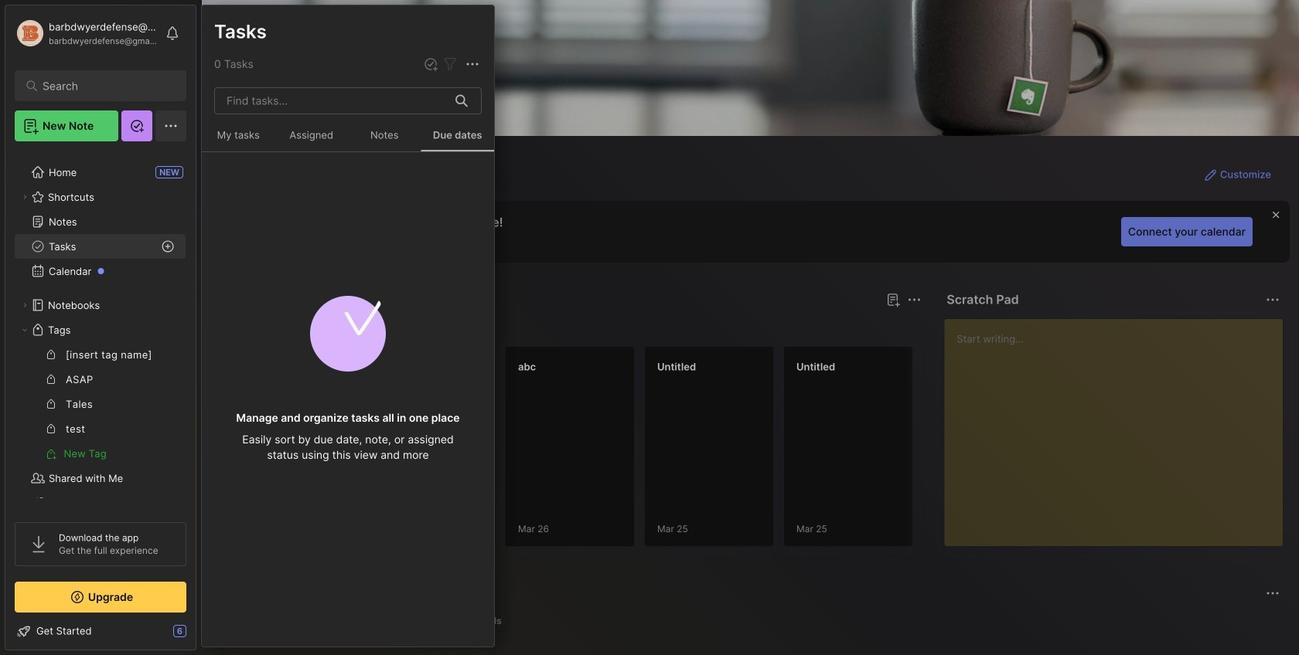 Task type: vqa. For each thing, say whether or not it's contained in the screenshot.
The ...
no



Task type: locate. For each thing, give the bounding box(es) containing it.
tree inside 'main' element
[[5, 151, 196, 550]]

1 tab list from the top
[[230, 319, 919, 337]]

Find tasks… text field
[[217, 88, 446, 114]]

More actions and view options field
[[459, 55, 482, 74]]

more actions and view options image
[[463, 55, 482, 74]]

group inside 'main' element
[[15, 343, 186, 466]]

expand tags image
[[20, 326, 29, 335]]

Account field
[[15, 18, 158, 49]]

None search field
[[43, 77, 166, 95]]

tree
[[5, 151, 196, 550]]

click to collapse image
[[195, 627, 207, 646]]

filter tasks image
[[441, 55, 459, 74]]

0 vertical spatial tab list
[[230, 319, 919, 337]]

tab
[[230, 319, 275, 337], [281, 319, 344, 337], [230, 613, 289, 631], [466, 613, 509, 631]]

1 vertical spatial tab list
[[230, 613, 1278, 631]]

expand notebooks image
[[20, 301, 29, 310]]

group
[[15, 343, 186, 466]]

tab list
[[230, 319, 919, 337], [230, 613, 1278, 631]]

Filter tasks field
[[441, 55, 459, 74]]

row group
[[227, 347, 1062, 557]]

Search text field
[[43, 79, 166, 94]]



Task type: describe. For each thing, give the bounding box(es) containing it.
2 tab list from the top
[[230, 613, 1278, 631]]

main element
[[0, 0, 201, 656]]

Start writing… text field
[[957, 319, 1283, 535]]

new task image
[[423, 56, 439, 72]]

none search field inside 'main' element
[[43, 77, 166, 95]]

Help and Learning task checklist field
[[5, 620, 196, 644]]



